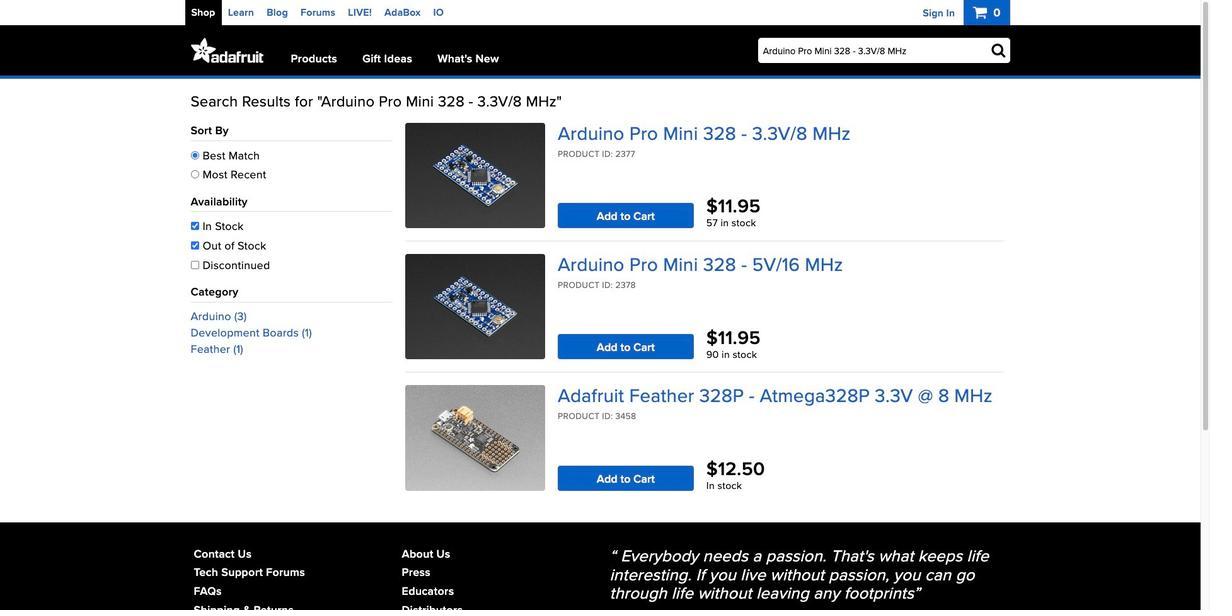 Task type: vqa. For each thing, say whether or not it's contained in the screenshot.
New Products element
no



Task type: locate. For each thing, give the bounding box(es) containing it.
group
[[191, 123, 392, 385]]

None checkbox
[[191, 222, 199, 230], [191, 241, 199, 250], [191, 261, 199, 269], [191, 222, 199, 230], [191, 241, 199, 250], [191, 261, 199, 269]]

None radio
[[191, 170, 199, 179]]

None search field
[[737, 38, 1010, 63]]

arduino pro mini 328 - 5v/16 mhz image
[[405, 254, 545, 360]]

search image
[[992, 42, 1006, 57]]

None radio
[[191, 151, 199, 159]]

main content
[[191, 79, 1010, 522]]

None text field
[[758, 38, 1010, 63]]



Task type: describe. For each thing, give the bounding box(es) containing it.
arduino pro mini 328 - 3.3v/8 mhz image
[[405, 123, 545, 228]]

shopping cart image
[[973, 5, 990, 20]]

adafruit logo image
[[191, 38, 263, 63]]

angled shot of rectangular microcontroller. image
[[405, 385, 545, 491]]



